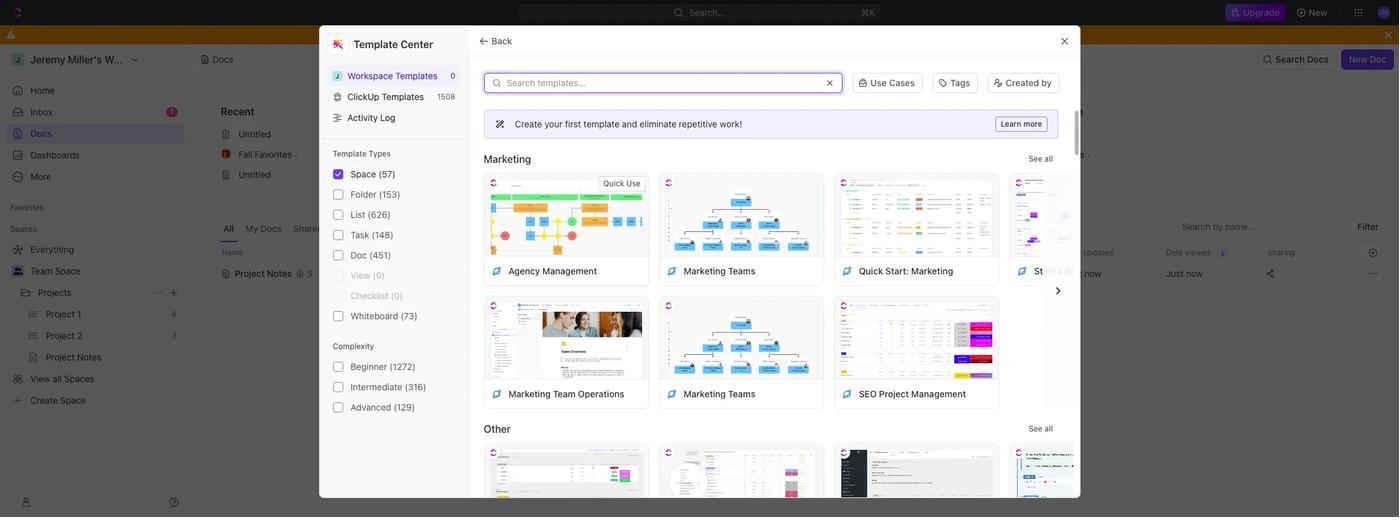 Task type: vqa. For each thing, say whether or not it's contained in the screenshot.


Task type: locate. For each thing, give the bounding box(es) containing it.
1 vertical spatial space
[[55, 266, 81, 277]]

workspace for workspace templates
[[347, 70, 393, 81]]

2 marketing teams from the top
[[684, 389, 756, 399]]

0 vertical spatial see all
[[1029, 154, 1053, 164]]

now down "date viewed" button
[[1186, 268, 1203, 279]]

1 horizontal spatial agency
[[1165, 266, 1196, 276]]

1 see all from the top
[[1029, 154, 1053, 164]]

1 vertical spatial marketing teams
[[684, 389, 756, 399]]

1 see all button from the top
[[1024, 152, 1058, 167]]

0 vertical spatial by
[[1042, 77, 1052, 88]]

2 horizontal spatial project
[[879, 389, 909, 399]]

1 agency from the left
[[509, 266, 540, 276]]

agency
[[509, 266, 540, 276], [1165, 266, 1196, 276]]

tags right cases
[[951, 77, 970, 88]]

just right 'a'
[[1065, 268, 1082, 279]]

untitled down created by me
[[1031, 129, 1064, 140]]

you
[[579, 29, 594, 40]]

2 see from the top
[[1029, 425, 1043, 434]]

marketing team operations
[[509, 389, 624, 399]]

docs down inbox
[[30, 128, 52, 139]]

0 vertical spatial workspace
[[347, 70, 393, 81]]

project down name
[[235, 268, 265, 279]]

start
[[1034, 266, 1055, 276]]

tree inside sidebar navigation
[[5, 240, 184, 411]]

docs inside button
[[260, 223, 282, 234]]

team left the operations
[[553, 389, 576, 399]]

0 vertical spatial management
[[542, 266, 597, 276]]

favorites inside button
[[10, 203, 44, 213]]

2 see all from the top
[[1029, 425, 1053, 434]]

0 horizontal spatial just now
[[1065, 268, 1102, 279]]

templates down center in the top left of the page
[[395, 70, 438, 81]]

docs inside "button"
[[1307, 54, 1329, 65]]

2 fall from the left
[[1031, 149, 1045, 160]]

docs link
[[5, 124, 184, 144]]

0 horizontal spatial quick
[[603, 179, 624, 188]]

0 vertical spatial all
[[1045, 154, 1053, 164]]

back button
[[474, 31, 520, 51]]

see all button
[[1024, 152, 1058, 167], [1024, 422, 1058, 437]]

2 all from the top
[[1045, 425, 1053, 434]]

1 vertical spatial all
[[1045, 425, 1053, 434]]

docs right my
[[260, 223, 282, 234]]

fall down more
[[1031, 149, 1045, 160]]

1 vertical spatial new
[[1349, 54, 1368, 65]]

1 horizontal spatial use
[[871, 77, 887, 88]]

projects down team space
[[38, 287, 72, 298]]

by left me
[[1055, 106, 1066, 117]]

start:
[[886, 266, 909, 276]]

0 horizontal spatial fall favorites •
[[239, 149, 298, 160]]

1 horizontal spatial now
[[1186, 268, 1203, 279]]

date inside "date viewed" button
[[1166, 248, 1183, 257]]

1 just from the left
[[1065, 268, 1082, 279]]

1 vertical spatial management
[[911, 389, 966, 399]]

spaces
[[10, 225, 37, 234]]

project right template
[[635, 129, 664, 140]]

0 horizontal spatial agency
[[509, 266, 540, 276]]

template up workspace templates
[[354, 39, 398, 50]]

project notes down name
[[235, 268, 292, 279]]

viewed
[[1185, 248, 1211, 257]]

media
[[1092, 266, 1118, 276]]

1 vertical spatial created
[[1014, 106, 1052, 117]]

1 vertical spatial see
[[1029, 425, 1043, 434]]

1 horizontal spatial projects
[[803, 268, 837, 279]]

use left cases
[[871, 77, 887, 88]]

table
[[205, 242, 1384, 287]]

cases
[[889, 77, 915, 88]]

None checkbox
[[333, 230, 343, 241], [333, 291, 343, 301], [333, 230, 343, 241], [333, 291, 343, 301]]

0 vertical spatial created
[[1006, 77, 1039, 88]]

my
[[245, 223, 258, 234]]

private button
[[331, 217, 367, 242]]

created up more
[[1014, 106, 1052, 117]]

(0) right the view
[[373, 270, 385, 281]]

0 horizontal spatial team
[[30, 266, 53, 277]]

date viewed button
[[1159, 243, 1230, 263]]

use
[[871, 77, 887, 88], [626, 179, 641, 188]]

see all button for marketing
[[1024, 152, 1058, 167]]

1 vertical spatial see all button
[[1024, 422, 1058, 437]]

project notes link
[[612, 124, 977, 145]]

fall favorites • down more
[[1031, 149, 1091, 160]]

enable
[[762, 29, 791, 40]]

2 just from the left
[[1166, 268, 1184, 279]]

1 vertical spatial project notes
[[235, 268, 292, 279]]

1 horizontal spatial •
[[1087, 149, 1091, 160]]

sidebar navigation
[[0, 44, 190, 518]]

tree containing team space
[[5, 240, 184, 411]]

1 horizontal spatial just
[[1166, 268, 1184, 279]]

0 horizontal spatial now
[[1085, 268, 1102, 279]]

cell
[[205, 263, 219, 286]]

quick for quick start: marketing
[[859, 266, 883, 276]]

favorites
[[617, 106, 661, 117], [255, 149, 292, 160], [1048, 149, 1085, 160], [10, 203, 44, 213]]

fall favorites • right 🎁
[[239, 149, 298, 160]]

0 vertical spatial space
[[351, 169, 376, 180]]

template for template center
[[354, 39, 398, 50]]

1 vertical spatial see all
[[1029, 425, 1053, 434]]

workspace down (626)
[[375, 223, 422, 234]]

management
[[542, 266, 597, 276], [911, 389, 966, 399]]

1 now from the left
[[1085, 268, 1102, 279]]

space up folder
[[351, 169, 376, 180]]

0 vertical spatial projects
[[803, 268, 837, 279]]

whiteboard (73)
[[351, 311, 418, 322]]

0 horizontal spatial fall
[[239, 149, 252, 160]]

all
[[223, 223, 234, 234]]

tags
[[951, 77, 970, 88], [918, 248, 935, 257]]

created for created by me
[[1014, 106, 1052, 117]]

folder (153)
[[351, 189, 400, 200]]

0 horizontal spatial just
[[1065, 268, 1082, 279]]

browser
[[661, 29, 695, 40]]

new inside button
[[1349, 54, 1368, 65]]

sharing
[[1268, 248, 1295, 257]]

types
[[369, 149, 391, 159]]

just now
[[1065, 268, 1102, 279], [1166, 268, 1203, 279]]

workspace inside workspace button
[[375, 223, 422, 234]]

untitled down recent
[[239, 129, 271, 140]]

complexity
[[333, 342, 374, 352]]

notes inside project notes link
[[666, 129, 691, 140]]

Search templates... text field
[[507, 78, 817, 88]]

(0) for view (0)
[[373, 270, 385, 281]]

0 horizontal spatial projects
[[38, 287, 72, 298]]

favorites button
[[5, 201, 49, 216]]

clickup templates
[[347, 91, 424, 102]]

2 date from the left
[[1166, 248, 1183, 257]]

projects link
[[38, 283, 149, 303]]

see all button for other
[[1024, 422, 1058, 437]]

favorites up spaces
[[10, 203, 44, 213]]

tags up "-"
[[918, 248, 935, 257]]

templates up "activity log" button
[[382, 91, 424, 102]]

(0) up (73)
[[391, 291, 403, 301]]

checklist (0)
[[351, 291, 403, 301]]

1 vertical spatial template
[[333, 149, 367, 159]]

date left viewed
[[1166, 248, 1183, 257]]

team inside team space link
[[30, 266, 53, 277]]

0 vertical spatial team
[[30, 266, 53, 277]]

0 vertical spatial use
[[871, 77, 887, 88]]

1 horizontal spatial space
[[351, 169, 376, 180]]

doc (451)
[[351, 250, 391, 261]]

project notes down search templates... text box
[[635, 129, 691, 140]]

project notes inside row
[[235, 268, 292, 279]]

notes right and
[[666, 129, 691, 140]]

1 horizontal spatial quick
[[859, 266, 883, 276]]

name
[[222, 248, 243, 257]]

just now down the date viewed
[[1166, 268, 1203, 279]]

1 horizontal spatial (0)
[[391, 291, 403, 301]]

agency down archived button
[[509, 266, 540, 276]]

1 vertical spatial templates
[[382, 91, 424, 102]]

0 vertical spatial marketing teams
[[684, 266, 756, 276]]

0 horizontal spatial by
[[1042, 77, 1052, 88]]

task (148)
[[351, 230, 394, 241]]

template center
[[354, 39, 433, 50]]

new button
[[1291, 3, 1335, 23]]

docs
[[213, 54, 234, 65], [1307, 54, 1329, 65], [30, 128, 52, 139], [260, 223, 282, 234]]

0 vertical spatial notes
[[666, 129, 691, 140]]

0 vertical spatial new
[[1309, 7, 1328, 18]]

1 horizontal spatial doc
[[1370, 54, 1387, 65]]

1 vertical spatial tags
[[918, 248, 935, 257]]

see for marketing
[[1029, 154, 1043, 164]]

inbox
[[30, 107, 53, 117]]

1 teams from the top
[[728, 266, 756, 276]]

1 vertical spatial use
[[626, 179, 641, 188]]

fall right 🎁
[[239, 149, 252, 160]]

0 vertical spatial (0)
[[373, 270, 385, 281]]

new
[[1309, 7, 1328, 18], [1349, 54, 1368, 65]]

by up created by me
[[1042, 77, 1052, 88]]

see all
[[1029, 154, 1053, 164], [1029, 425, 1053, 434]]

learn more link
[[996, 117, 1047, 132]]

0 vertical spatial teams
[[728, 266, 756, 276]]

use cases button
[[853, 73, 923, 93]]

0 horizontal spatial management
[[542, 266, 597, 276]]

Advanced (129) checkbox
[[333, 403, 343, 413]]

⌘k
[[861, 7, 875, 18]]

project notes inside project notes link
[[635, 129, 691, 140]]

1 vertical spatial by
[[1055, 106, 1066, 117]]

template left types
[[333, 149, 367, 159]]

assigned
[[433, 223, 472, 234]]

workspace up clickup on the top left of page
[[347, 70, 393, 81]]

0 horizontal spatial project
[[235, 268, 265, 279]]

0 horizontal spatial use
[[626, 179, 641, 188]]

0 vertical spatial project notes
[[635, 129, 691, 140]]

new right search docs
[[1349, 54, 1368, 65]]

1 all from the top
[[1045, 154, 1053, 164]]

recent
[[221, 106, 254, 117]]

untitled link
[[216, 124, 580, 145], [1009, 124, 1373, 145], [216, 165, 580, 185], [1009, 165, 1373, 185]]

date up social
[[1065, 248, 1082, 257]]

other
[[484, 424, 511, 435]]

quick inside button
[[603, 179, 624, 188]]

seo project management
[[859, 389, 966, 399]]

jeremy miller's workspace, , element
[[332, 71, 342, 81]]

now down date updated button
[[1085, 268, 1102, 279]]

whiteboard
[[351, 311, 398, 322]]

quick
[[603, 179, 624, 188], [859, 266, 883, 276]]

use inside quick use button
[[626, 179, 641, 188]]

5
[[307, 268, 313, 279]]

space up projects link at bottom
[[55, 266, 81, 277]]

None checkbox
[[333, 169, 343, 180], [333, 190, 343, 200], [333, 210, 343, 220], [333, 251, 343, 261], [333, 271, 343, 281], [333, 312, 343, 322], [333, 169, 343, 180], [333, 190, 343, 200], [333, 210, 343, 220], [333, 251, 343, 261], [333, 271, 343, 281], [333, 312, 343, 322]]

0 vertical spatial project
[[635, 129, 664, 140]]

notes left 5
[[267, 268, 292, 279]]

(153)
[[379, 189, 400, 200]]

1 horizontal spatial new
[[1349, 54, 1368, 65]]

quick down template
[[603, 179, 624, 188]]

1 see from the top
[[1029, 154, 1043, 164]]

tab list
[[220, 217, 524, 242]]

column header
[[205, 242, 219, 263]]

1 date from the left
[[1065, 248, 1082, 257]]

tree
[[5, 240, 184, 411]]

projects
[[803, 268, 837, 279], [38, 287, 72, 298]]

1 just now from the left
[[1065, 268, 1102, 279]]

1 vertical spatial (0)
[[391, 291, 403, 301]]

2 teams from the top
[[728, 389, 756, 399]]

new for new
[[1309, 7, 1328, 18]]

0 horizontal spatial •
[[294, 149, 298, 160]]

1 horizontal spatial notes
[[666, 129, 691, 140]]

1 fall from the left
[[239, 149, 252, 160]]

and
[[622, 119, 637, 129]]

2 row from the top
[[205, 261, 1384, 287]]

folder
[[351, 189, 377, 200]]

1 horizontal spatial fall favorites •
[[1031, 149, 1091, 160]]

1 vertical spatial doc
[[351, 250, 367, 261]]

1 horizontal spatial date
[[1166, 248, 1183, 257]]

created up created by me
[[1006, 77, 1039, 88]]

date
[[1065, 248, 1082, 257], [1166, 248, 1183, 257]]

by inside button
[[1042, 77, 1052, 88]]

created for created by
[[1006, 77, 1039, 88]]

quick left start:
[[859, 266, 883, 276]]

marketing teams for seo
[[684, 389, 756, 399]]

project right "seo"
[[879, 389, 909, 399]]

1 horizontal spatial team
[[553, 389, 576, 399]]

created inside created by button
[[1006, 77, 1039, 88]]

1 vertical spatial notes
[[267, 268, 292, 279]]

a
[[1057, 266, 1062, 276]]

0 horizontal spatial project notes
[[235, 268, 292, 279]]

0 vertical spatial templates
[[395, 70, 438, 81]]

0 horizontal spatial doc
[[351, 250, 367, 261]]

list
[[351, 209, 365, 220]]

0 horizontal spatial space
[[55, 266, 81, 277]]

just now down date updated button
[[1065, 268, 1102, 279]]

1 vertical spatial quick
[[859, 266, 883, 276]]

0 vertical spatial see
[[1029, 154, 1043, 164]]

untitled
[[239, 129, 271, 140], [1031, 129, 1064, 140], [239, 169, 271, 180], [1031, 169, 1064, 180]]

1 horizontal spatial by
[[1055, 106, 1066, 117]]

space inside sidebar navigation
[[55, 266, 81, 277]]

row
[[205, 242, 1384, 263], [205, 261, 1384, 287]]

0 vertical spatial quick
[[603, 179, 624, 188]]

new up search docs
[[1309, 7, 1328, 18]]

(451)
[[369, 250, 391, 261]]

0 horizontal spatial tags
[[918, 248, 935, 257]]

just down the date viewed
[[1166, 268, 1184, 279]]

1 vertical spatial projects
[[38, 287, 72, 298]]

my docs
[[245, 223, 282, 234]]

enable
[[630, 29, 658, 40]]

notes inside row
[[267, 268, 292, 279]]

use down and
[[626, 179, 641, 188]]

2 see all button from the top
[[1024, 422, 1058, 437]]

1 • from the left
[[294, 149, 298, 160]]

by for created by
[[1042, 77, 1052, 88]]

0 vertical spatial doc
[[1370, 54, 1387, 65]]

docs right search
[[1307, 54, 1329, 65]]

0 horizontal spatial new
[[1309, 7, 1328, 18]]

0
[[451, 71, 455, 81]]

(0)
[[373, 270, 385, 281], [391, 291, 403, 301]]

1 horizontal spatial just now
[[1166, 268, 1203, 279]]

1 vertical spatial workspace
[[375, 223, 422, 234]]

1 horizontal spatial tags
[[951, 77, 970, 88]]

0 vertical spatial tags
[[951, 77, 970, 88]]

activity log button
[[327, 107, 460, 128]]

new inside button
[[1309, 7, 1328, 18]]

1 horizontal spatial project notes
[[635, 129, 691, 140]]

agency down the date viewed
[[1165, 266, 1196, 276]]

notes
[[666, 129, 691, 140], [267, 268, 292, 279]]

1 vertical spatial project
[[235, 268, 265, 279]]

(626)
[[368, 209, 391, 220]]

search docs button
[[1258, 50, 1336, 70]]

team space
[[30, 266, 81, 277]]

1 horizontal spatial fall
[[1031, 149, 1045, 160]]

date inside date updated button
[[1065, 248, 1082, 257]]

1 row from the top
[[205, 242, 1384, 263]]

0 horizontal spatial notes
[[267, 268, 292, 279]]

doc
[[1370, 54, 1387, 65], [351, 250, 367, 261]]

0 vertical spatial template
[[354, 39, 398, 50]]

new for new doc
[[1349, 54, 1368, 65]]

0 vertical spatial see all button
[[1024, 152, 1058, 167]]

0 horizontal spatial date
[[1065, 248, 1082, 257]]

want
[[597, 29, 617, 40]]

teams for seo
[[728, 389, 756, 399]]

center
[[401, 39, 433, 50]]

1 vertical spatial teams
[[728, 389, 756, 399]]

projects down location
[[803, 268, 837, 279]]

team right user group icon
[[30, 266, 53, 277]]

0 horizontal spatial (0)
[[373, 270, 385, 281]]

1 marketing teams from the top
[[684, 266, 756, 276]]



Task type: describe. For each thing, give the bounding box(es) containing it.
(0) for checklist (0)
[[391, 291, 403, 301]]

create
[[515, 119, 542, 129]]

tags button
[[933, 73, 978, 93]]

all for marketing
[[1045, 154, 1053, 164]]

(57)
[[379, 169, 396, 180]]

beginner (1272)
[[351, 362, 416, 373]]

see for other
[[1029, 425, 1043, 434]]

more
[[1024, 119, 1042, 129]]

date updated button
[[1057, 243, 1121, 263]]

1 fall favorites • from the left
[[239, 149, 298, 160]]

teams for quick
[[728, 266, 756, 276]]

2 vertical spatial project
[[879, 389, 909, 399]]

archived
[[484, 223, 521, 234]]

me
[[1069, 106, 1084, 117]]

learn
[[1001, 119, 1022, 129]]

private
[[334, 223, 364, 234]]

intermediate
[[351, 382, 402, 393]]

activity log
[[347, 112, 396, 123]]

task
[[351, 230, 369, 241]]

untitled down more
[[1031, 169, 1064, 180]]

archived button
[[480, 217, 524, 242]]

user group image
[[13, 268, 23, 275]]

learn more
[[1001, 119, 1042, 129]]

Beginner (1272) checkbox
[[333, 362, 343, 373]]

-
[[918, 268, 922, 279]]

upgrade
[[1243, 7, 1280, 18]]

this
[[819, 29, 834, 40]]

docs up recent
[[213, 54, 234, 65]]

notifications?
[[697, 29, 754, 40]]

(148)
[[372, 230, 394, 241]]

marketing teams for quick
[[684, 266, 756, 276]]

shared
[[293, 223, 323, 234]]

Intermediate (316) checkbox
[[333, 383, 343, 393]]

by for created by me
[[1055, 106, 1066, 117]]

favorites up and
[[617, 106, 661, 117]]

tags inside button
[[951, 77, 970, 88]]

team space link
[[30, 261, 182, 282]]

1508
[[437, 92, 455, 102]]

do
[[565, 29, 577, 40]]

Search by name... text field
[[1182, 218, 1342, 237]]

templates for workspace templates
[[395, 70, 438, 81]]

doc inside button
[[1370, 54, 1387, 65]]

templates for clickup templates
[[382, 91, 424, 102]]

back
[[492, 35, 512, 46]]

list (626)
[[351, 209, 391, 220]]

created by me
[[1014, 106, 1084, 117]]

table containing project notes
[[205, 242, 1384, 287]]

dashboards link
[[5, 145, 184, 166]]

date for date updated
[[1065, 248, 1082, 257]]

updated
[[1084, 248, 1114, 257]]

created by button
[[988, 73, 1060, 93]]

workspace templates
[[347, 70, 438, 81]]

all for other
[[1045, 425, 1053, 434]]

seo
[[859, 389, 877, 399]]

tab list containing all
[[220, 217, 524, 242]]

all button
[[220, 217, 237, 242]]

(316)
[[405, 382, 426, 393]]

row containing name
[[205, 242, 1384, 263]]

2 just now from the left
[[1166, 268, 1203, 279]]

use cases button
[[848, 72, 928, 95]]

first
[[565, 119, 581, 129]]

new doc
[[1349, 54, 1387, 65]]

date updated
[[1065, 248, 1114, 257]]

1 horizontal spatial management
[[911, 389, 966, 399]]

see all for marketing
[[1029, 154, 1053, 164]]

created by
[[1006, 77, 1052, 88]]

beginner
[[351, 362, 387, 373]]

advanced
[[351, 402, 391, 413]]

space (57)
[[351, 169, 396, 180]]

new doc button
[[1341, 50, 1394, 70]]

eliminate
[[640, 119, 677, 129]]

2 • from the left
[[1087, 149, 1091, 160]]

create your first template and eliminate repetitive work!
[[515, 119, 742, 129]]

to
[[619, 29, 628, 40]]

template for template types
[[333, 149, 367, 159]]

quick use
[[603, 179, 641, 188]]

dashboards
[[30, 150, 80, 161]]

my docs button
[[242, 217, 285, 242]]

favorites down me
[[1048, 149, 1085, 160]]

social
[[1065, 266, 1090, 276]]

template types
[[333, 149, 391, 159]]

agency management
[[509, 266, 597, 276]]

date for date viewed
[[1166, 248, 1183, 257]]

quick use button
[[598, 176, 646, 192]]

activity
[[347, 112, 378, 123]]

projects inside row
[[803, 268, 837, 279]]

j
[[335, 72, 339, 80]]

shared button
[[290, 217, 326, 242]]

🎁
[[221, 150, 231, 159]]

untitled up my
[[239, 169, 271, 180]]

use cases
[[871, 77, 915, 88]]

cell inside row
[[205, 263, 219, 286]]

log
[[380, 112, 396, 123]]

docs inside sidebar navigation
[[30, 128, 52, 139]]

upgrade link
[[1226, 4, 1286, 22]]

home
[[30, 85, 55, 96]]

date viewed
[[1166, 248, 1211, 257]]

operations
[[578, 389, 624, 399]]

projects inside sidebar navigation
[[38, 287, 72, 298]]

use inside use cases button
[[871, 77, 887, 88]]

2 agency from the left
[[1165, 266, 1196, 276]]

start a social media marketing agency
[[1034, 266, 1196, 276]]

1 vertical spatial team
[[553, 389, 576, 399]]

tags inside row
[[918, 248, 935, 257]]

favorites right 🎁
[[255, 149, 292, 160]]

intermediate (316)
[[351, 382, 426, 393]]

template
[[584, 119, 620, 129]]

your
[[545, 119, 563, 129]]

1 horizontal spatial project
[[635, 129, 664, 140]]

search...
[[689, 7, 725, 18]]

row containing project notes
[[205, 261, 1384, 287]]

work!
[[720, 119, 742, 129]]

see all for other
[[1029, 425, 1053, 434]]

quick for quick use
[[603, 179, 624, 188]]

do you want to enable browser notifications? enable hide this
[[565, 29, 834, 40]]

2 fall favorites • from the left
[[1031, 149, 1091, 160]]

2 now from the left
[[1186, 268, 1203, 279]]

workspace for workspace
[[375, 223, 422, 234]]

(73)
[[401, 311, 418, 322]]



